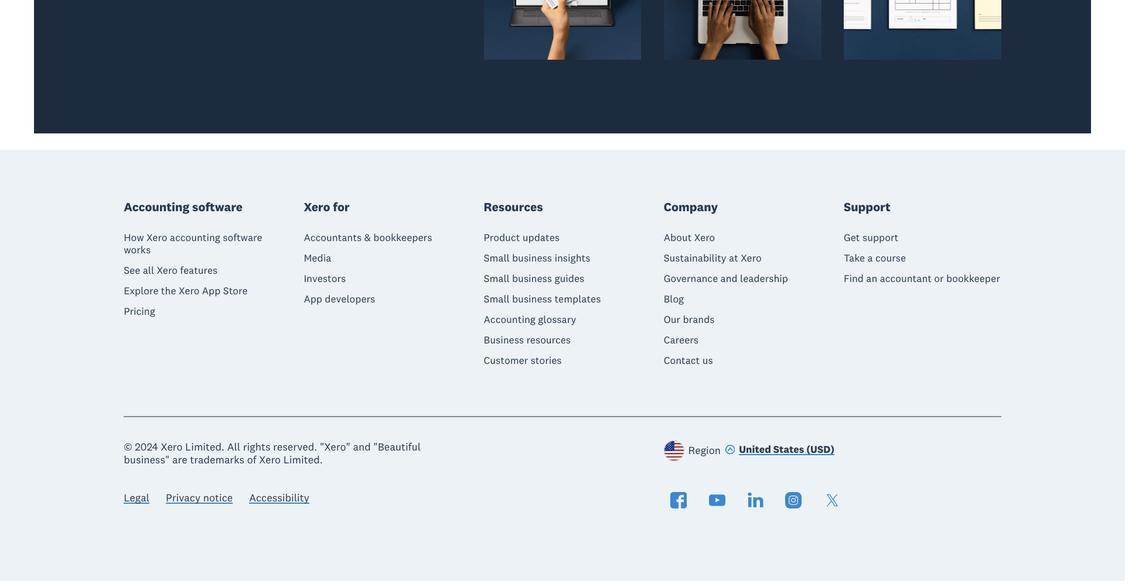 Task type: describe. For each thing, give the bounding box(es) containing it.
contact us link
[[664, 354, 713, 367]]

xero for
[[304, 199, 350, 215]]

our
[[664, 313, 680, 326]]

careers link
[[664, 334, 699, 347]]

xero right 2024
[[161, 440, 183, 454]]

our brands
[[664, 313, 715, 326]]

1 horizontal spatial app
[[304, 293, 322, 306]]

business for templates
[[512, 293, 552, 306]]

take
[[844, 252, 865, 265]]

accounting for accounting software
[[124, 199, 190, 215]]

media link
[[304, 252, 331, 265]]

business for guides
[[512, 272, 552, 285]]

brands
[[683, 313, 715, 326]]

business resources
[[484, 334, 571, 347]]

united
[[739, 444, 771, 456]]

company
[[664, 199, 718, 215]]

accountant
[[880, 272, 932, 285]]

find an accountant or bookkeeper
[[844, 272, 1000, 285]]

small for small business templates
[[484, 293, 510, 306]]

careers
[[664, 334, 699, 347]]

1 horizontal spatial limited.
[[283, 454, 323, 467]]

pricing
[[124, 305, 155, 318]]

legal link
[[124, 492, 149, 508]]

updates
[[523, 231, 560, 244]]

instagram image
[[786, 493, 802, 509]]

accounting glossary
[[484, 313, 576, 326]]

facebook image
[[671, 493, 687, 509]]

small business insights link
[[484, 252, 590, 265]]

get support link
[[844, 231, 898, 244]]

product updates link
[[484, 231, 560, 244]]

privacy notice
[[166, 492, 233, 505]]

accounting for accounting glossary
[[484, 313, 536, 326]]

xero up sustainability at xero
[[694, 231, 715, 244]]

how
[[124, 231, 144, 244]]

developers
[[325, 293, 375, 306]]

take a course link
[[844, 252, 906, 265]]

sustainability
[[664, 252, 726, 265]]

support
[[844, 199, 891, 215]]

blog
[[664, 293, 684, 306]]

all
[[143, 264, 154, 277]]

or
[[934, 272, 944, 285]]

all
[[227, 440, 240, 454]]

privacy
[[166, 492, 200, 505]]

resources
[[484, 199, 543, 215]]

the
[[161, 285, 176, 297]]

2024
[[135, 440, 158, 454]]

about xero link
[[664, 231, 715, 244]]

find
[[844, 272, 864, 285]]

bookkeeper
[[946, 272, 1000, 285]]

accounting software
[[124, 199, 243, 215]]

explore
[[124, 285, 159, 297]]

0 vertical spatial software
[[192, 199, 243, 215]]

xero right at
[[741, 252, 762, 265]]

united states (usd) button
[[725, 443, 835, 459]]

small business insights
[[484, 252, 590, 265]]

region
[[688, 444, 721, 457]]

small business templates
[[484, 293, 601, 306]]

xero right "the"
[[179, 285, 200, 297]]

how xero accounting software works
[[124, 231, 262, 256]]

find an accountant or bookkeeper link
[[844, 272, 1000, 285]]

small business templates link
[[484, 293, 601, 306]]

media
[[304, 252, 331, 265]]

customer
[[484, 354, 528, 367]]

accountants & bookkeepers
[[304, 231, 432, 244]]

an
[[866, 272, 877, 285]]

product
[[484, 231, 520, 244]]

get support
[[844, 231, 898, 244]]

0 horizontal spatial limited.
[[185, 440, 225, 454]]



Task type: vqa. For each thing, say whether or not it's contained in the screenshot.
Youtube icon
yes



Task type: locate. For each thing, give the bounding box(es) containing it.
business up small business guides link
[[512, 252, 552, 265]]

see all xero features link
[[124, 264, 218, 277]]

about
[[664, 231, 692, 244]]

business
[[484, 334, 524, 347]]

blog link
[[664, 293, 684, 306]]

0 vertical spatial small
[[484, 252, 510, 265]]

© 2024 xero limited. all rights reserved. "xero" and "beautiful business" are trademarks of xero limited.
[[124, 440, 421, 467]]

leadership
[[740, 272, 788, 285]]

app developers link
[[304, 293, 375, 306]]

youtube image
[[709, 493, 725, 509]]

business
[[512, 252, 552, 265], [512, 272, 552, 285], [512, 293, 552, 306]]

us
[[702, 354, 713, 367]]

accessibility
[[249, 492, 309, 505]]

0 horizontal spatial app
[[202, 285, 221, 297]]

insights
[[555, 252, 590, 265]]

1 horizontal spatial accounting
[[484, 313, 536, 326]]

business down small business insights
[[512, 272, 552, 285]]

of
[[247, 454, 256, 467]]

app developers
[[304, 293, 375, 306]]

xero left for
[[304, 199, 330, 215]]

privacy notice link
[[166, 492, 233, 508]]

1 vertical spatial small
[[484, 272, 510, 285]]

1 business from the top
[[512, 252, 552, 265]]

trademarks
[[190, 454, 244, 467]]

xero right all
[[157, 264, 178, 277]]

for
[[333, 199, 350, 215]]

app down features
[[202, 285, 221, 297]]

xero
[[304, 199, 330, 215], [146, 231, 167, 244], [694, 231, 715, 244], [741, 252, 762, 265], [157, 264, 178, 277], [179, 285, 200, 297], [161, 440, 183, 454], [259, 454, 281, 467]]

1 vertical spatial and
[[353, 440, 371, 454]]

(usd)
[[807, 444, 835, 456]]

sustainability at xero link
[[664, 252, 762, 265]]

app down investors "link"
[[304, 293, 322, 306]]

"xero"
[[320, 440, 350, 454]]

software up accounting
[[192, 199, 243, 215]]

store
[[223, 285, 248, 297]]

how xero accounting software works link
[[124, 231, 281, 256]]

contact
[[664, 354, 700, 367]]

1 horizontal spatial and
[[721, 272, 738, 285]]

governance and leadership
[[664, 272, 788, 285]]

and inside © 2024 xero limited. all rights reserved. "xero" and "beautiful business" are trademarks of xero limited.
[[353, 440, 371, 454]]

works
[[124, 244, 151, 256]]

accounting up business
[[484, 313, 536, 326]]

governance and leadership link
[[664, 272, 788, 285]]

accounting up how
[[124, 199, 190, 215]]

1 vertical spatial business
[[512, 272, 552, 285]]

app
[[202, 285, 221, 297], [304, 293, 322, 306]]

customer stories
[[484, 354, 562, 367]]

reserved.
[[273, 440, 317, 454]]

1 small from the top
[[484, 252, 510, 265]]

©
[[124, 440, 132, 454]]

software right accounting
[[223, 231, 262, 244]]

2 vertical spatial small
[[484, 293, 510, 306]]

software
[[192, 199, 243, 215], [223, 231, 262, 244]]

3 small from the top
[[484, 293, 510, 306]]

get
[[844, 231, 860, 244]]

investors link
[[304, 272, 346, 285]]

a
[[868, 252, 873, 265]]

0 horizontal spatial and
[[353, 440, 371, 454]]

limited. up accessibility
[[283, 454, 323, 467]]

business for insights
[[512, 252, 552, 265]]

glossary
[[538, 313, 576, 326]]

0 vertical spatial and
[[721, 272, 738, 285]]

2 business from the top
[[512, 272, 552, 285]]

sustainability at xero
[[664, 252, 762, 265]]

rights
[[243, 440, 270, 454]]

small for small business insights
[[484, 252, 510, 265]]

twitter image
[[824, 493, 840, 509]]

small business guides link
[[484, 272, 584, 285]]

xero inside how xero accounting software works
[[146, 231, 167, 244]]

small
[[484, 252, 510, 265], [484, 272, 510, 285], [484, 293, 510, 306]]

accountants & bookkeepers link
[[304, 231, 432, 244]]

and right "xero"
[[353, 440, 371, 454]]

accounting
[[124, 199, 190, 215], [484, 313, 536, 326]]

customer stories link
[[484, 354, 562, 367]]

1 vertical spatial software
[[223, 231, 262, 244]]

0 horizontal spatial accounting
[[124, 199, 190, 215]]

legal
[[124, 492, 149, 505]]

support
[[863, 231, 898, 244]]

3 business from the top
[[512, 293, 552, 306]]

see all xero features
[[124, 264, 218, 277]]

"beautiful
[[373, 440, 421, 454]]

accounting
[[170, 231, 220, 244]]

0 vertical spatial accounting
[[124, 199, 190, 215]]

features
[[180, 264, 218, 277]]

business"
[[124, 454, 170, 467]]

at
[[729, 252, 738, 265]]

business resources link
[[484, 334, 571, 347]]

resources
[[527, 334, 571, 347]]

limited. left all
[[185, 440, 225, 454]]

xero right of
[[259, 454, 281, 467]]

notice
[[203, 492, 233, 505]]

united states (usd)
[[739, 444, 835, 456]]

explore the xero app store link
[[124, 285, 248, 297]]

stories
[[531, 354, 562, 367]]

pricing link
[[124, 305, 155, 318]]

0 vertical spatial business
[[512, 252, 552, 265]]

small business guides
[[484, 272, 584, 285]]

1 vertical spatial accounting
[[484, 313, 536, 326]]

business down small business guides link
[[512, 293, 552, 306]]

linkedin image
[[747, 493, 764, 509]]

and down at
[[721, 272, 738, 285]]

bookkeepers
[[373, 231, 432, 244]]

xero right how
[[146, 231, 167, 244]]

product updates
[[484, 231, 560, 244]]

accessibility link
[[249, 492, 309, 508]]

about xero
[[664, 231, 715, 244]]

software inside how xero accounting software works
[[223, 231, 262, 244]]

the current region is united states image
[[664, 441, 684, 462]]

course
[[876, 252, 906, 265]]

2 vertical spatial business
[[512, 293, 552, 306]]

small for small business guides
[[484, 272, 510, 285]]

accounting glossary link
[[484, 313, 576, 326]]

templates
[[555, 293, 601, 306]]

2 small from the top
[[484, 272, 510, 285]]

investors
[[304, 272, 346, 285]]



